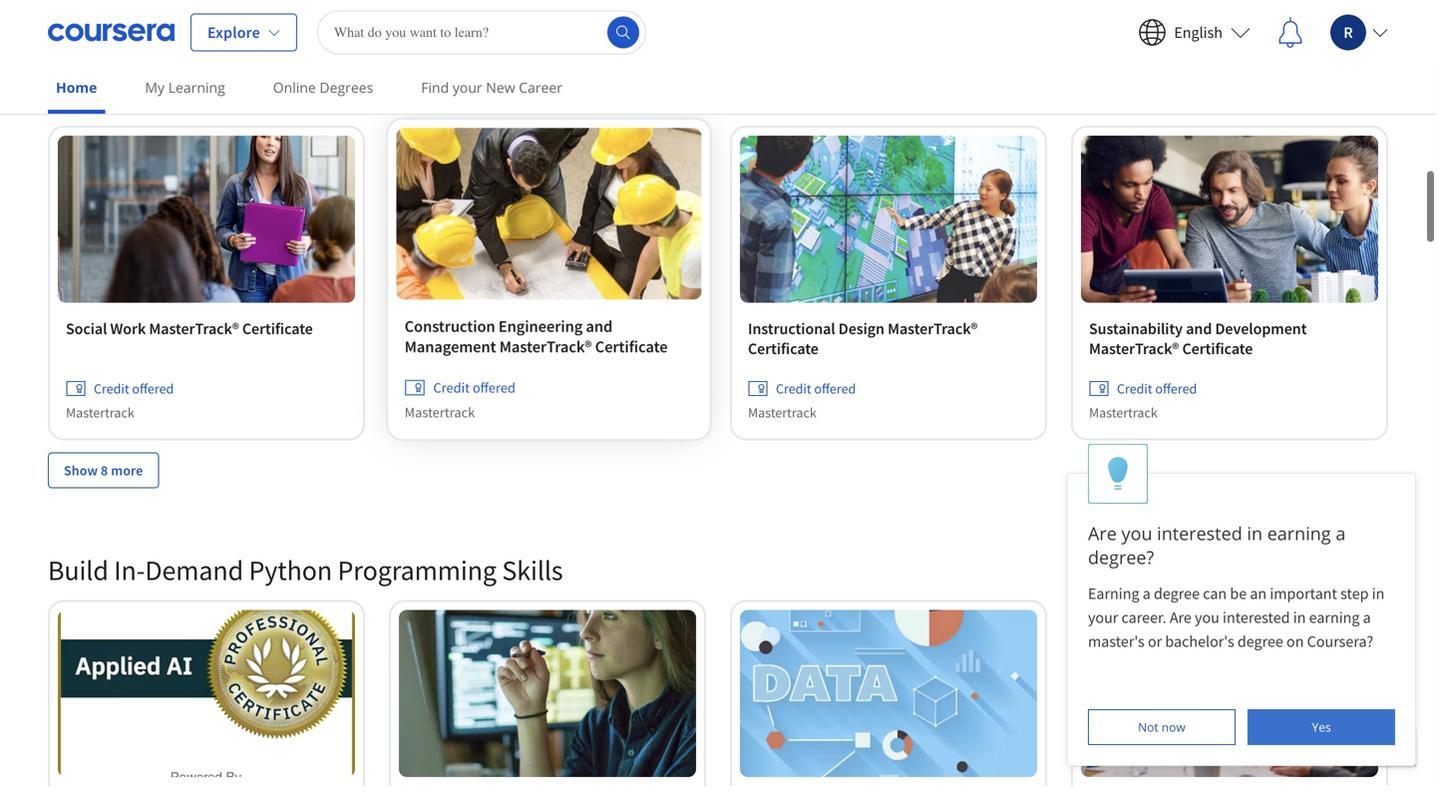 Task type: vqa. For each thing, say whether or not it's contained in the screenshot.
Cybersecurity Analyst image
no



Task type: describe. For each thing, give the bounding box(es) containing it.
credit offered for work
[[94, 380, 174, 398]]

a inside are you interested in earning a degree?
[[1336, 521, 1346, 546]]

social work mastertrack® certificate link
[[66, 319, 347, 339]]

earning
[[1089, 584, 1140, 604]]

step
[[1341, 584, 1369, 604]]

mastertrack® inside sustainability and development mastertrack® certificate
[[1090, 339, 1180, 359]]

instructional design mastertrack® certificate
[[748, 319, 978, 359]]

mastertrack® inside instructional design mastertrack® certificate
[[888, 319, 978, 339]]

8
[[101, 461, 108, 479]]

master's
[[1089, 632, 1145, 652]]

sustainability and development mastertrack® certificate
[[1090, 319, 1307, 359]]

coursera?
[[1308, 632, 1374, 652]]

coursera image
[[48, 16, 175, 48]]

construction engineering and management mastertrack® certificate link
[[404, 316, 694, 357]]

certificate inside construction engineering and management mastertrack® certificate
[[596, 336, 669, 357]]

construction
[[404, 316, 495, 336]]

management
[[404, 336, 496, 357]]

in inside are you interested in earning a degree?
[[1248, 521, 1263, 546]]

are inside earning a degree can be an important step in your career. are you interested in earning a master's or bachelor's degree on coursera?
[[1170, 608, 1192, 628]]

help center image
[[1385, 734, 1409, 758]]

explore for explore mastertrack® certificates
[[48, 78, 135, 113]]

r button
[[1319, 2, 1389, 62]]

are inside are you interested in earning a degree?
[[1089, 521, 1117, 546]]

online degrees
[[273, 78, 373, 97]]

be
[[1231, 584, 1247, 604]]

earning inside are you interested in earning a degree?
[[1268, 521, 1332, 546]]

interested inside earning a degree can be an important step in your career. are you interested in earning a master's or bachelor's degree on coursera?
[[1223, 608, 1291, 628]]

sustainability and development mastertrack® certificate link
[[1090, 319, 1371, 359]]

degree?
[[1089, 545, 1155, 570]]

sustainability
[[1090, 319, 1183, 339]]

credit for construction
[[433, 378, 470, 397]]

find
[[421, 78, 449, 97]]

bachelor's
[[1166, 632, 1235, 652]]

programming
[[338, 553, 497, 588]]

offered for engineering
[[473, 378, 516, 397]]

social
[[66, 319, 107, 339]]

you inside are you interested in earning a degree?
[[1122, 521, 1153, 546]]

mastertrack for construction
[[404, 403, 475, 422]]

instructional design mastertrack® certificate link
[[748, 319, 1030, 359]]

are you interested in earning a degree?
[[1089, 521, 1346, 570]]

0 horizontal spatial your
[[453, 78, 483, 97]]

yes
[[1312, 719, 1332, 735]]

engineering
[[499, 316, 583, 336]]

mastertrack for sustainability
[[1090, 404, 1158, 422]]

python
[[249, 553, 332, 588]]

0 horizontal spatial degree
[[1154, 584, 1200, 604]]

explore mastertrack® certificates
[[48, 78, 428, 113]]

certificates
[[298, 78, 428, 113]]

build
[[48, 553, 109, 588]]

find your new career
[[421, 78, 563, 97]]

degrees
[[320, 78, 373, 97]]

career
[[519, 78, 563, 97]]

skills
[[502, 553, 563, 588]]

learning
[[168, 78, 225, 97]]

show 8 more button
[[48, 452, 159, 488]]

or
[[1148, 632, 1163, 652]]

credit offered for and
[[1117, 380, 1198, 398]]



Task type: locate. For each thing, give the bounding box(es) containing it.
credit for social
[[94, 380, 129, 398]]

1 horizontal spatial a
[[1336, 521, 1346, 546]]

0 horizontal spatial in
[[1248, 521, 1263, 546]]

you inside earning a degree can be an important step in your career. are you interested in earning a master's or bachelor's degree on coursera?
[[1195, 608, 1220, 628]]

your inside earning a degree can be an important step in your career. are you interested in earning a master's or bachelor's degree on coursera?
[[1089, 608, 1119, 628]]

mastertrack
[[404, 403, 475, 422], [66, 404, 134, 422], [748, 404, 817, 422], [1090, 404, 1158, 422]]

4 mastertrack from the left
[[1090, 404, 1158, 422]]

credit down instructional
[[776, 380, 812, 398]]

in
[[1248, 521, 1263, 546], [1373, 584, 1385, 604], [1294, 608, 1306, 628]]

yes link
[[1248, 709, 1396, 745]]

alice element
[[1068, 444, 1417, 766]]

None search field
[[317, 10, 646, 54]]

a down step
[[1364, 608, 1372, 628]]

mastertrack for instructional
[[748, 404, 817, 422]]

1 horizontal spatial in
[[1294, 608, 1306, 628]]

home link
[[48, 65, 105, 114]]

construction engineering and management mastertrack® certificate
[[404, 316, 669, 357]]

0 vertical spatial a
[[1336, 521, 1346, 546]]

my
[[145, 78, 165, 97]]

development
[[1216, 319, 1307, 339]]

1 mastertrack from the left
[[404, 403, 475, 422]]

explore button
[[191, 13, 297, 51]]

your
[[453, 78, 483, 97], [1089, 608, 1119, 628]]

1 vertical spatial explore
[[48, 78, 135, 113]]

credit offered for design
[[776, 380, 856, 398]]

in up an
[[1248, 521, 1263, 546]]

earning
[[1268, 521, 1332, 546], [1310, 608, 1360, 628]]

a up step
[[1336, 521, 1346, 546]]

design
[[839, 319, 885, 339]]

0 horizontal spatial explore
[[48, 78, 135, 113]]

offered for design
[[815, 380, 856, 398]]

social work mastertrack® certificate
[[66, 319, 313, 339]]

mastertrack for social
[[66, 404, 134, 422]]

3 mastertrack from the left
[[748, 404, 817, 422]]

earning a degree can be an important step in your career. are you interested in earning a master's or bachelor's degree on coursera?
[[1089, 584, 1388, 652]]

home
[[56, 78, 97, 97]]

1 horizontal spatial you
[[1195, 608, 1220, 628]]

in right step
[[1373, 584, 1385, 604]]

find your new career link
[[413, 65, 571, 110]]

0 vertical spatial interested
[[1158, 521, 1243, 546]]

2 vertical spatial a
[[1364, 608, 1372, 628]]

1 vertical spatial are
[[1170, 608, 1192, 628]]

explore up explore mastertrack® certificates
[[208, 22, 260, 42]]

0 vertical spatial your
[[453, 78, 483, 97]]

and right engineering
[[586, 316, 613, 336]]

credit offered down work in the top of the page
[[94, 380, 174, 398]]

on
[[1287, 632, 1304, 652]]

english button
[[1127, 6, 1263, 58]]

credit down work in the top of the page
[[94, 380, 129, 398]]

mastertrack down instructional
[[748, 404, 817, 422]]

offered
[[473, 378, 516, 397], [132, 380, 174, 398], [815, 380, 856, 398], [1156, 380, 1198, 398]]

explore
[[208, 22, 260, 42], [48, 78, 135, 113]]

2 mastertrack from the left
[[66, 404, 134, 422]]

1 vertical spatial in
[[1373, 584, 1385, 604]]

offered for work
[[132, 380, 174, 398]]

are up "bachelor's"
[[1170, 608, 1192, 628]]

1 vertical spatial you
[[1195, 608, 1220, 628]]

important
[[1270, 584, 1338, 604]]

and inside sustainability and development mastertrack® certificate
[[1186, 319, 1213, 339]]

credit offered down instructional
[[776, 380, 856, 398]]

my learning link
[[137, 65, 233, 110]]

interested
[[1158, 521, 1243, 546], [1223, 608, 1291, 628]]

degree
[[1154, 584, 1200, 604], [1238, 632, 1284, 652]]

mastertrack® inside construction engineering and management mastertrack® certificate
[[500, 336, 592, 357]]

an
[[1250, 584, 1267, 604]]

0 horizontal spatial a
[[1143, 584, 1151, 604]]

and left development
[[1186, 319, 1213, 339]]

credit for instructional
[[776, 380, 812, 398]]

2 horizontal spatial in
[[1373, 584, 1385, 604]]

offered for and
[[1156, 380, 1198, 398]]

a
[[1336, 521, 1346, 546], [1143, 584, 1151, 604], [1364, 608, 1372, 628]]

explore for explore
[[208, 22, 260, 42]]

earning up important
[[1268, 521, 1332, 546]]

offered down work in the top of the page
[[132, 380, 174, 398]]

more
[[111, 461, 143, 479]]

mastertrack down "management"
[[404, 403, 475, 422]]

0 horizontal spatial you
[[1122, 521, 1153, 546]]

instructional
[[748, 319, 836, 339]]

explore mastertrack® certificates collection element
[[36, 46, 1401, 520]]

in down important
[[1294, 608, 1306, 628]]

show 8 more
[[64, 461, 143, 479]]

credit down "management"
[[433, 378, 470, 397]]

1 vertical spatial interested
[[1223, 608, 1291, 628]]

offered down "management"
[[473, 378, 516, 397]]

now
[[1162, 719, 1186, 735]]

not
[[1139, 719, 1159, 735]]

online
[[273, 78, 316, 97]]

and inside construction engineering and management mastertrack® certificate
[[586, 316, 613, 336]]

offered down sustainability and development mastertrack® certificate
[[1156, 380, 1198, 398]]

certificate inside instructional design mastertrack® certificate
[[748, 339, 819, 359]]

a up career.
[[1143, 584, 1151, 604]]

degree left can
[[1154, 584, 1200, 604]]

and
[[586, 316, 613, 336], [1186, 319, 1213, 339]]

interested inside are you interested in earning a degree?
[[1158, 521, 1243, 546]]

you up "bachelor's"
[[1195, 608, 1220, 628]]

r
[[1344, 22, 1354, 42]]

credit offered down sustainability
[[1117, 380, 1198, 398]]

you down 'lightbulb tip' image
[[1122, 521, 1153, 546]]

demand
[[145, 553, 243, 588]]

degree left on
[[1238, 632, 1284, 652]]

certificate
[[242, 319, 313, 339], [596, 336, 669, 357], [748, 339, 819, 359], [1183, 339, 1253, 359]]

credit offered down "management"
[[433, 378, 516, 397]]

not now button
[[1089, 709, 1236, 745]]

offered down instructional design mastertrack® certificate
[[815, 380, 856, 398]]

earning up coursera?
[[1310, 608, 1360, 628]]

lightbulb tip image
[[1108, 457, 1129, 491]]

1 horizontal spatial and
[[1186, 319, 1213, 339]]

are
[[1089, 521, 1117, 546], [1170, 608, 1192, 628]]

1 vertical spatial earning
[[1310, 608, 1360, 628]]

0 vertical spatial earning
[[1268, 521, 1332, 546]]

What do you want to learn? text field
[[317, 10, 646, 54]]

earning inside earning a degree can be an important step in your career. are you interested in earning a master's or bachelor's degree on coursera?
[[1310, 608, 1360, 628]]

my learning
[[145, 78, 225, 97]]

2 horizontal spatial a
[[1364, 608, 1372, 628]]

build in-demand python programming skills
[[48, 553, 563, 588]]

credit offered for engineering
[[433, 378, 516, 397]]

not now
[[1139, 719, 1186, 735]]

online degrees link
[[265, 65, 381, 110]]

credit for sustainability
[[1117, 380, 1153, 398]]

0 vertical spatial are
[[1089, 521, 1117, 546]]

new
[[486, 78, 515, 97]]

1 vertical spatial degree
[[1238, 632, 1284, 652]]

show
[[64, 461, 98, 479]]

1 vertical spatial your
[[1089, 608, 1119, 628]]

0 horizontal spatial and
[[586, 316, 613, 336]]

credit down sustainability
[[1117, 380, 1153, 398]]

interested up can
[[1158, 521, 1243, 546]]

1 horizontal spatial your
[[1089, 608, 1119, 628]]

1 horizontal spatial degree
[[1238, 632, 1284, 652]]

english
[[1175, 22, 1223, 42]]

certificate inside sustainability and development mastertrack® certificate
[[1183, 339, 1253, 359]]

can
[[1203, 584, 1227, 604]]

0 vertical spatial degree
[[1154, 584, 1200, 604]]

you
[[1122, 521, 1153, 546], [1195, 608, 1220, 628]]

career.
[[1122, 608, 1167, 628]]

explore inside popup button
[[208, 22, 260, 42]]

work
[[110, 319, 146, 339]]

build in-demand python programming skills collection element
[[36, 520, 1401, 786]]

0 vertical spatial you
[[1122, 521, 1153, 546]]

2 vertical spatial in
[[1294, 608, 1306, 628]]

are up earning
[[1089, 521, 1117, 546]]

1 horizontal spatial are
[[1170, 608, 1192, 628]]

interested down an
[[1223, 608, 1291, 628]]

your right find
[[453, 78, 483, 97]]

0 horizontal spatial are
[[1089, 521, 1117, 546]]

1 horizontal spatial explore
[[208, 22, 260, 42]]

credit
[[433, 378, 470, 397], [94, 380, 129, 398], [776, 380, 812, 398], [1117, 380, 1153, 398]]

mastertrack up show 8 more
[[66, 404, 134, 422]]

mastertrack®
[[140, 78, 292, 113], [149, 319, 239, 339], [888, 319, 978, 339], [500, 336, 592, 357], [1090, 339, 1180, 359]]

your down earning
[[1089, 608, 1119, 628]]

0 vertical spatial in
[[1248, 521, 1263, 546]]

0 vertical spatial explore
[[208, 22, 260, 42]]

credit offered
[[433, 378, 516, 397], [94, 380, 174, 398], [776, 380, 856, 398], [1117, 380, 1198, 398]]

in-
[[114, 553, 145, 588]]

mastertrack up 'lightbulb tip' image
[[1090, 404, 1158, 422]]

1 vertical spatial a
[[1143, 584, 1151, 604]]

explore left the my
[[48, 78, 135, 113]]



